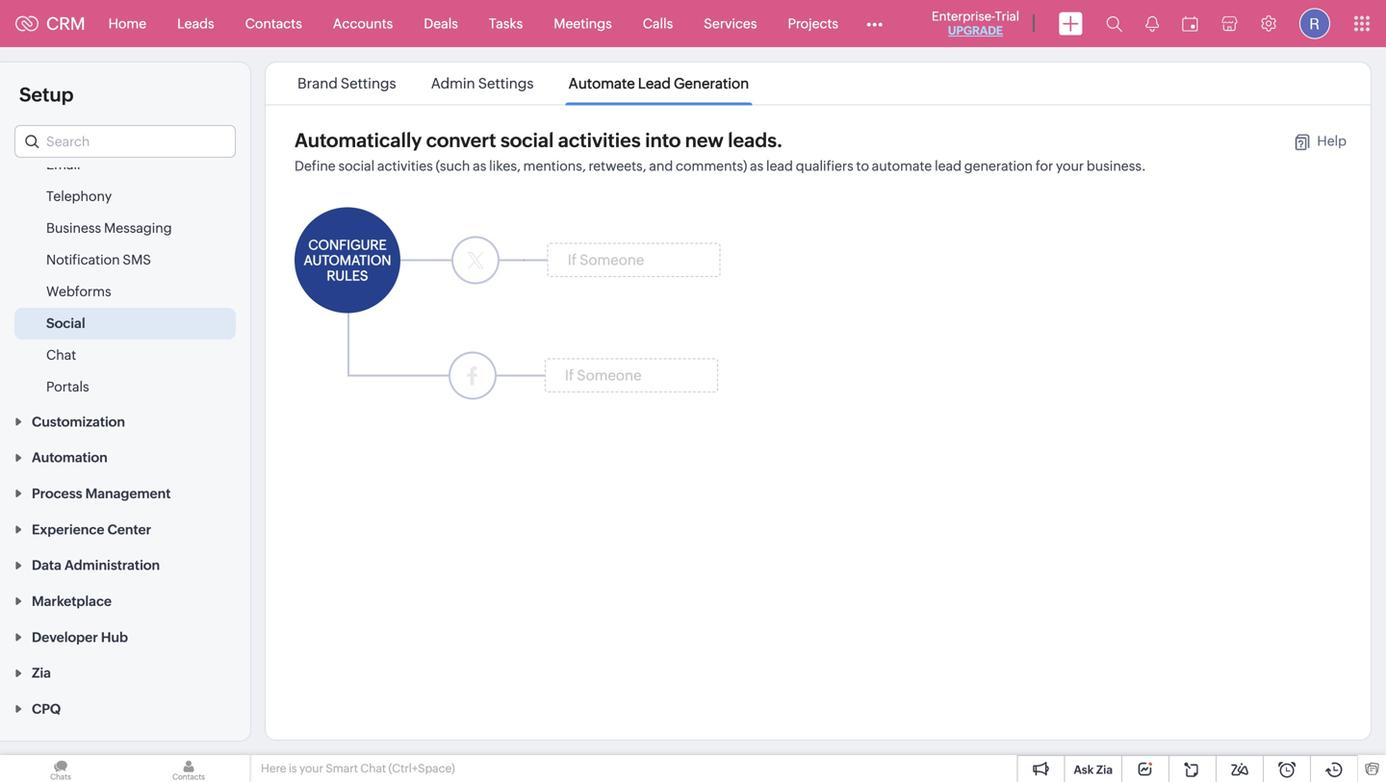 Task type: locate. For each thing, give the bounding box(es) containing it.
settings right admin
[[478, 75, 534, 92]]

social up likes, on the top of page
[[501, 130, 554, 152]]

tasks
[[489, 16, 523, 31]]

contacts image
[[128, 756, 249, 783]]

chat
[[46, 348, 76, 363], [361, 763, 386, 776]]

lead
[[767, 158, 793, 174], [935, 158, 962, 174]]

center
[[107, 522, 151, 538]]

0 vertical spatial social
[[501, 130, 554, 152]]

data
[[32, 558, 62, 574]]

data administration button
[[0, 547, 250, 583]]

lead down leads.
[[767, 158, 793, 174]]

developer hub button
[[0, 619, 250, 655]]

automate
[[569, 75, 635, 92]]

is
[[289, 763, 297, 776]]

1 horizontal spatial zia
[[1097, 764, 1113, 777]]

portals link
[[46, 377, 89, 397]]

configure
[[308, 237, 387, 253]]

1 vertical spatial your
[[300, 763, 323, 776]]

marketplace
[[32, 594, 112, 610]]

automation
[[32, 450, 108, 466]]

1 vertical spatial activities
[[378, 158, 433, 174]]

notification sms link
[[46, 250, 151, 270]]

zia
[[32, 666, 51, 681], [1097, 764, 1113, 777]]

for
[[1036, 158, 1054, 174]]

0 vertical spatial zia
[[32, 666, 51, 681]]

customization
[[32, 414, 125, 430]]

0 horizontal spatial activities
[[378, 158, 433, 174]]

1 vertical spatial social
[[339, 158, 375, 174]]

0 horizontal spatial as
[[473, 158, 487, 174]]

contacts
[[245, 16, 302, 31]]

generation
[[965, 158, 1033, 174]]

define
[[295, 158, 336, 174]]

process
[[32, 486, 82, 502]]

calls
[[643, 16, 673, 31]]

create menu image
[[1059, 12, 1083, 35]]

1 horizontal spatial as
[[750, 158, 764, 174]]

list
[[280, 63, 767, 104]]

likes,
[[489, 158, 521, 174]]

enterprise-
[[932, 9, 995, 24]]

administration
[[64, 558, 160, 574]]

0 horizontal spatial chat
[[46, 348, 76, 363]]

process management
[[32, 486, 171, 502]]

activities up retweets,
[[558, 130, 641, 152]]

marketplace button
[[0, 583, 250, 619]]

crm
[[46, 14, 85, 33]]

region containing email
[[0, 149, 250, 403]]

admin
[[431, 75, 475, 92]]

social down automatically on the left
[[339, 158, 375, 174]]

projects link
[[773, 0, 854, 47]]

None field
[[14, 125, 236, 158]]

0 vertical spatial your
[[1056, 158, 1084, 174]]

define social activities (such as likes, mentions, retweets, and comments) as lead qualifiers to automate lead generation for your business.
[[295, 158, 1146, 174]]

activities left the (such
[[378, 158, 433, 174]]

rules
[[327, 268, 368, 284]]

chat down social link
[[46, 348, 76, 363]]

0 vertical spatial activities
[[558, 130, 641, 152]]

social
[[501, 130, 554, 152], [339, 158, 375, 174]]

lead right automate
[[935, 158, 962, 174]]

0 horizontal spatial zia
[[32, 666, 51, 681]]

1 horizontal spatial your
[[1056, 158, 1084, 174]]

zia right ask
[[1097, 764, 1113, 777]]

1 vertical spatial zia
[[1097, 764, 1113, 777]]

settings
[[341, 75, 396, 92], [478, 75, 534, 92]]

new
[[685, 130, 724, 152]]

leads
[[177, 16, 214, 31]]

Search text field
[[15, 126, 235, 157]]

retweets,
[[589, 158, 647, 174]]

home
[[108, 16, 147, 31]]

automatically
[[295, 130, 422, 152]]

leads link
[[162, 0, 230, 47]]

admin settings
[[431, 75, 534, 92]]

2 settings from the left
[[478, 75, 534, 92]]

social
[[46, 316, 85, 331]]

as
[[473, 158, 487, 174], [750, 158, 764, 174]]

1 vertical spatial chat
[[361, 763, 386, 776]]

chat inside region
[[46, 348, 76, 363]]

0 vertical spatial chat
[[46, 348, 76, 363]]

create menu element
[[1048, 0, 1095, 47]]

as down leads.
[[750, 158, 764, 174]]

your right for
[[1056, 158, 1084, 174]]

chat right smart
[[361, 763, 386, 776]]

0 horizontal spatial settings
[[341, 75, 396, 92]]

1 settings from the left
[[341, 75, 396, 92]]

0 horizontal spatial lead
[[767, 158, 793, 174]]

customization button
[[0, 403, 250, 439]]

contacts link
[[230, 0, 318, 47]]

notification
[[46, 252, 120, 268]]

help
[[1318, 133, 1347, 149]]

logo image
[[15, 16, 39, 31]]

projects
[[788, 16, 839, 31]]

your
[[1056, 158, 1084, 174], [300, 763, 323, 776]]

enterprise-trial upgrade
[[932, 9, 1020, 37]]

your right the is
[[300, 763, 323, 776]]

brand
[[298, 75, 338, 92]]

qualifiers
[[796, 158, 854, 174]]

into
[[645, 130, 681, 152]]

experience center button
[[0, 511, 250, 547]]

0 horizontal spatial your
[[300, 763, 323, 776]]

region
[[0, 149, 250, 403]]

automatically convert social activities  into new leads.
[[295, 130, 783, 152]]

as left likes, on the top of page
[[473, 158, 487, 174]]

to
[[857, 158, 870, 174]]

1 horizontal spatial settings
[[478, 75, 534, 92]]

email
[[46, 157, 80, 172]]

list containing brand settings
[[280, 63, 767, 104]]

business.
[[1087, 158, 1146, 174]]

1 lead from the left
[[767, 158, 793, 174]]

1 horizontal spatial lead
[[935, 158, 962, 174]]

zia up cpq
[[32, 666, 51, 681]]

trial
[[995, 9, 1020, 24]]

settings right brand
[[341, 75, 396, 92]]



Task type: describe. For each thing, give the bounding box(es) containing it.
deals
[[424, 16, 458, 31]]

meetings
[[554, 16, 612, 31]]

0 horizontal spatial social
[[339, 158, 375, 174]]

upgrade
[[948, 24, 1004, 37]]

zia button
[[0, 655, 250, 691]]

search element
[[1095, 0, 1134, 47]]

meetings link
[[539, 0, 628, 47]]

profile image
[[1300, 8, 1331, 39]]

webforms
[[46, 284, 111, 299]]

brand settings link
[[295, 75, 399, 92]]

cpq
[[32, 702, 61, 717]]

mentions,
[[523, 158, 586, 174]]

signals element
[[1134, 0, 1171, 47]]

services link
[[689, 0, 773, 47]]

and
[[649, 158, 673, 174]]

profile element
[[1288, 0, 1342, 47]]

webforms link
[[46, 282, 111, 301]]

automation button
[[0, 439, 250, 475]]

here
[[261, 763, 286, 776]]

business messaging
[[46, 221, 172, 236]]

tasks link
[[474, 0, 539, 47]]

search image
[[1106, 15, 1123, 32]]

hub
[[101, 630, 128, 646]]

email link
[[46, 155, 80, 174]]

leads.
[[728, 130, 783, 152]]

automate
[[872, 158, 932, 174]]

business
[[46, 221, 101, 236]]

admin settings link
[[428, 75, 537, 92]]

chat link
[[46, 346, 76, 365]]

data administration
[[32, 558, 160, 574]]

settings for brand settings
[[341, 75, 396, 92]]

brand settings
[[298, 75, 396, 92]]

management
[[85, 486, 171, 502]]

chats image
[[0, 756, 121, 783]]

1 horizontal spatial chat
[[361, 763, 386, 776]]

cpq button
[[0, 691, 250, 727]]

Other Modules field
[[854, 8, 896, 39]]

process management button
[[0, 475, 250, 511]]

generation
[[674, 75, 749, 92]]

1 horizontal spatial activities
[[558, 130, 641, 152]]

(such
[[436, 158, 470, 174]]

accounts
[[333, 16, 393, 31]]

business messaging link
[[46, 219, 172, 238]]

calls link
[[628, 0, 689, 47]]

ask
[[1074, 764, 1094, 777]]

automate lead generation link
[[566, 75, 752, 92]]

developer
[[32, 630, 98, 646]]

messaging
[[104, 221, 172, 236]]

crm link
[[15, 14, 85, 33]]

telephony link
[[46, 187, 112, 206]]

zia inside dropdown button
[[32, 666, 51, 681]]

notification sms
[[46, 252, 151, 268]]

1 as from the left
[[473, 158, 487, 174]]

sms
[[123, 252, 151, 268]]

automation
[[304, 253, 391, 268]]

(ctrl+space)
[[389, 763, 455, 776]]

signals image
[[1146, 15, 1159, 32]]

2 as from the left
[[750, 158, 764, 174]]

configure automation rules
[[304, 237, 391, 284]]

services
[[704, 16, 757, 31]]

setup
[[19, 84, 74, 106]]

1 horizontal spatial social
[[501, 130, 554, 152]]

experience center
[[32, 522, 151, 538]]

home link
[[93, 0, 162, 47]]

portals
[[46, 379, 89, 395]]

comments)
[[676, 158, 748, 174]]

lead
[[638, 75, 671, 92]]

accounts link
[[318, 0, 409, 47]]

2 lead from the left
[[935, 158, 962, 174]]

calendar image
[[1183, 16, 1199, 31]]

experience
[[32, 522, 104, 538]]

here is your smart chat (ctrl+space)
[[261, 763, 455, 776]]

settings for admin settings
[[478, 75, 534, 92]]

deals link
[[409, 0, 474, 47]]

social link
[[46, 314, 85, 333]]

telephony
[[46, 189, 112, 204]]



Task type: vqa. For each thing, say whether or not it's contained in the screenshot.
the leftmost as
yes



